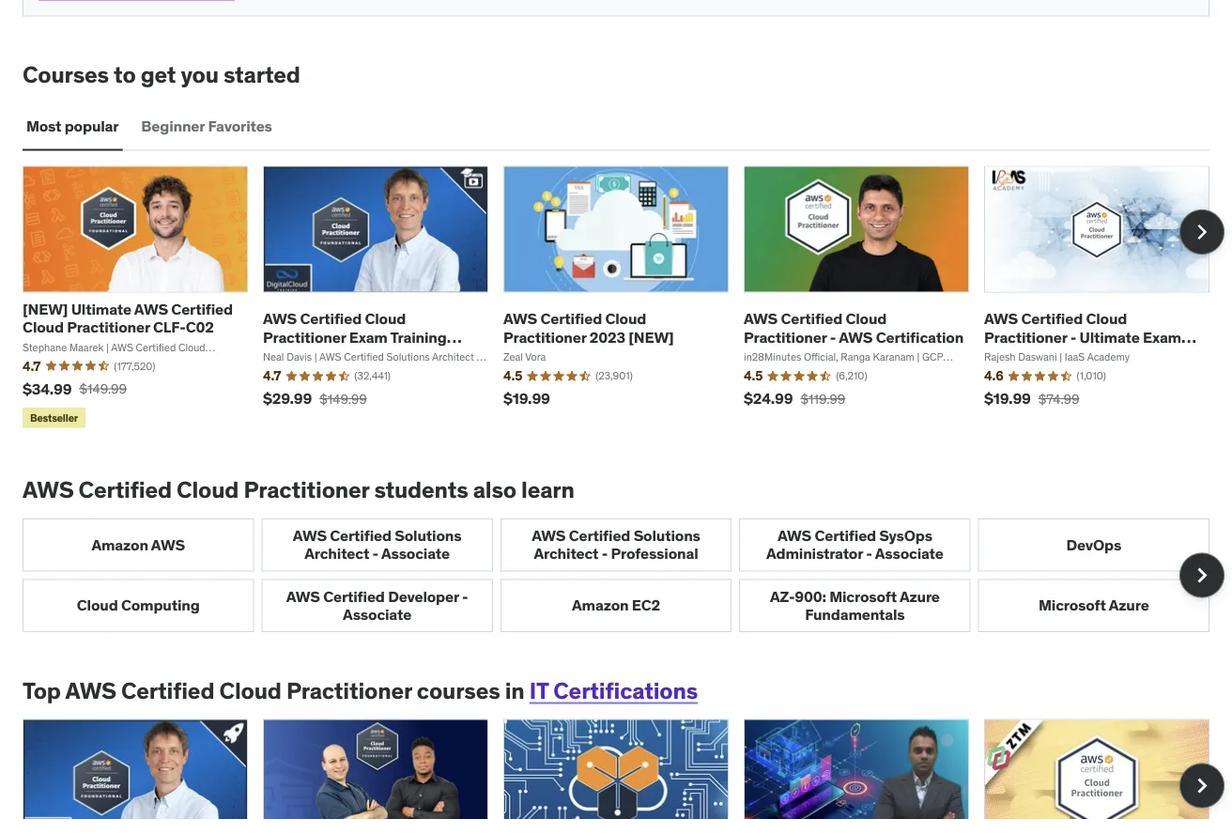 Task type: locate. For each thing, give the bounding box(es) containing it.
associate up the az-900: microsoft azure fundamentals
[[876, 544, 944, 564]]

- for aws certified solutions architect - associate
[[373, 544, 379, 564]]

solutions
[[395, 526, 462, 546], [634, 526, 701, 546]]

az-900: microsoft azure fundamentals
[[771, 587, 940, 624]]

to
[[114, 61, 136, 89]]

0 horizontal spatial amazon
[[92, 535, 148, 555]]

2 vertical spatial carousel element
[[23, 719, 1225, 819]]

students
[[374, 476, 468, 504]]

certified for aws certified cloud practitioner exam training [new] 2023
[[300, 309, 362, 328]]

1 vertical spatial ultimate
[[1080, 327, 1140, 347]]

1 next image from the top
[[1188, 217, 1218, 247]]

certified for aws certified cloud practitioner students also learn
[[79, 476, 172, 504]]

1 horizontal spatial architect
[[534, 544, 599, 564]]

architect
[[305, 544, 369, 564], [534, 544, 599, 564]]

2 carousel element from the top
[[23, 519, 1225, 632]]

azure down "devops" link
[[1110, 596, 1150, 615]]

-
[[830, 327, 837, 347], [1071, 327, 1077, 347], [373, 544, 379, 564], [602, 544, 608, 564], [867, 544, 873, 564], [462, 587, 468, 606]]

1 exam from the left
[[349, 327, 388, 347]]

1 horizontal spatial microsoft
[[1039, 596, 1107, 615]]

devops
[[1067, 535, 1122, 555]]

certified inside aws certified cloud practitioner 2023 [new]
[[541, 309, 602, 328]]

azure down sysops
[[900, 587, 940, 606]]

aws inside aws certified cloud practitioner 2023 [new]
[[504, 309, 538, 328]]

carousel element containing aws certified solutions architect - associate
[[23, 519, 1225, 632]]

associate inside aws certified solutions architect - associate
[[381, 544, 450, 564]]

0 horizontal spatial 2023
[[308, 345, 344, 365]]

- inside aws certified cloud practitioner - ultimate exam training
[[1071, 327, 1077, 347]]

aws certified cloud practitioner - ultimate exam training link
[[985, 309, 1197, 365]]

cloud inside aws certified cloud practitioner - ultimate exam training
[[1087, 309, 1128, 328]]

cloud computing
[[77, 596, 200, 615]]

0 horizontal spatial solutions
[[395, 526, 462, 546]]

certified for aws certified solutions architect - professional
[[569, 526, 631, 546]]

1 carousel element from the top
[[23, 166, 1225, 432]]

ultimate inside [new] ultimate aws certified cloud practitioner clf-c02
[[71, 299, 131, 319]]

architect up "aws certified developer - associate"
[[305, 544, 369, 564]]

amazon up 'cloud computing'
[[92, 535, 148, 555]]

aws for aws certified cloud practitioner - aws certification
[[744, 309, 778, 328]]

beginner favorites button
[[138, 104, 276, 149]]

1 vertical spatial [new]
[[629, 327, 674, 347]]

1 horizontal spatial 2023
[[590, 327, 626, 347]]

aws for aws certified cloud practitioner students also learn
[[23, 476, 74, 504]]

aws certified cloud practitioner - aws certification
[[744, 309, 964, 347]]

1 architect from the left
[[305, 544, 369, 564]]

2 architect from the left
[[534, 544, 599, 564]]

- inside the aws certified cloud practitioner - aws certification
[[830, 327, 837, 347]]

certified inside aws certified solutions architect - associate
[[330, 526, 392, 546]]

- inside "aws certified developer - associate"
[[462, 587, 468, 606]]

you
[[181, 61, 219, 89]]

0 vertical spatial next image
[[1188, 217, 1218, 247]]

- inside aws certified sysops administrator - associate
[[867, 544, 873, 564]]

certified
[[171, 299, 233, 319], [300, 309, 362, 328], [541, 309, 602, 328], [781, 309, 843, 328], [1022, 309, 1084, 328], [79, 476, 172, 504], [330, 526, 392, 546], [569, 526, 631, 546], [815, 526, 877, 546], [323, 587, 385, 606], [121, 676, 215, 705]]

aws inside "link"
[[151, 535, 185, 555]]

certified inside aws certified cloud practitioner - ultimate exam training
[[1022, 309, 1084, 328]]

sysops
[[880, 526, 933, 546]]

associate down aws certified solutions architect - associate link
[[343, 605, 412, 624]]

2023
[[590, 327, 626, 347], [308, 345, 344, 365]]

developer
[[388, 587, 459, 606]]

amazon aws link
[[23, 519, 254, 572]]

amazon ec2 link
[[501, 579, 732, 632]]

azure
[[900, 587, 940, 606], [1110, 596, 1150, 615]]

1 vertical spatial amazon
[[572, 596, 629, 615]]

aws inside aws certified solutions architect - associate
[[293, 526, 327, 546]]

amazon inside "link"
[[92, 535, 148, 555]]

practitioner inside aws certified cloud practitioner - ultimate exam training
[[985, 327, 1068, 347]]

certified inside aws certified solutions architect - professional
[[569, 526, 631, 546]]

architect inside aws certified solutions architect - associate
[[305, 544, 369, 564]]

1 horizontal spatial amazon
[[572, 596, 629, 615]]

amazon ec2
[[572, 596, 661, 615]]

0 vertical spatial [new]
[[23, 299, 68, 319]]

az-
[[771, 587, 795, 606]]

architect down "learn"
[[534, 544, 599, 564]]

aws for aws certified sysops administrator - associate
[[778, 526, 812, 546]]

amazon left ec2
[[572, 596, 629, 615]]

aws for aws certified solutions architect - professional
[[532, 526, 566, 546]]

practitioner for aws certified cloud practitioner - aws certification
[[744, 327, 827, 347]]

practitioner inside aws certified cloud practitioner 2023 [new]
[[504, 327, 587, 347]]

devops link
[[979, 519, 1210, 572]]

0 vertical spatial amazon
[[92, 535, 148, 555]]

certified inside "aws certified developer - associate"
[[323, 587, 385, 606]]

exam
[[349, 327, 388, 347], [1144, 327, 1182, 347]]

most popular button
[[23, 104, 123, 149]]

1 horizontal spatial [new]
[[629, 327, 674, 347]]

0 horizontal spatial microsoft
[[830, 587, 897, 606]]

architect inside aws certified solutions architect - professional
[[534, 544, 599, 564]]

aws inside aws certified cloud practitioner - ultimate exam training
[[985, 309, 1019, 328]]

microsoft down aws certified sysops administrator - associate link
[[830, 587, 897, 606]]

1 vertical spatial next image
[[1188, 771, 1218, 801]]

started
[[224, 61, 300, 89]]

practitioner for aws certified cloud practitioner students also learn
[[244, 476, 370, 504]]

solutions inside aws certified solutions architect - professional
[[634, 526, 701, 546]]

1 horizontal spatial ultimate
[[1080, 327, 1140, 347]]

microsoft down "devops" link
[[1039, 596, 1107, 615]]

0 vertical spatial ultimate
[[71, 299, 131, 319]]

aws certified solutions architect - professional
[[532, 526, 701, 564]]

aws certified cloud practitioner - ultimate exam training
[[985, 309, 1182, 365]]

0 horizontal spatial azure
[[900, 587, 940, 606]]

2 exam from the left
[[1144, 327, 1182, 347]]

aws inside aws certified sysops administrator - associate
[[778, 526, 812, 546]]

certified for aws certified solutions architect - associate
[[330, 526, 392, 546]]

aws certified solutions architect - associate
[[293, 526, 462, 564]]

certified inside [new] ultimate aws certified cloud practitioner clf-c02
[[171, 299, 233, 319]]

0 horizontal spatial exam
[[349, 327, 388, 347]]

carousel element
[[23, 166, 1225, 432], [23, 519, 1225, 632], [23, 719, 1225, 819]]

next image for carousel element containing [new] ultimate aws certified cloud practitioner clf-c02
[[1188, 217, 1218, 247]]

microsoft
[[830, 587, 897, 606], [1039, 596, 1107, 615]]

3 carousel element from the top
[[23, 719, 1225, 819]]

1 horizontal spatial exam
[[1144, 327, 1182, 347]]

amazon for amazon aws
[[92, 535, 148, 555]]

certified inside the aws certified cloud practitioner - aws certification
[[781, 309, 843, 328]]

0 vertical spatial carousel element
[[23, 166, 1225, 432]]

- for aws certified sysops administrator - associate
[[867, 544, 873, 564]]

certified inside aws certified cloud practitioner exam training [new] 2023
[[300, 309, 362, 328]]

[new]
[[23, 299, 68, 319], [629, 327, 674, 347]]

2 next image from the top
[[1188, 771, 1218, 801]]

1 vertical spatial carousel element
[[23, 519, 1225, 632]]

associate
[[381, 544, 450, 564], [876, 544, 944, 564], [343, 605, 412, 624]]

solutions up ec2
[[634, 526, 701, 546]]

most popular
[[26, 116, 119, 136]]

practitioner inside aws certified cloud practitioner exam training [new] 2023
[[263, 327, 346, 347]]

- for aws certified solutions architect - professional
[[602, 544, 608, 564]]

cloud computing link
[[23, 579, 254, 632]]

certified for aws certified cloud practitioner - aws certification
[[781, 309, 843, 328]]

certified inside aws certified sysops administrator - associate
[[815, 526, 877, 546]]

practitioner
[[67, 317, 150, 337], [263, 327, 346, 347], [504, 327, 587, 347], [744, 327, 827, 347], [985, 327, 1068, 347], [244, 476, 370, 504], [286, 676, 412, 705]]

ultimate
[[71, 299, 131, 319], [1080, 327, 1140, 347]]

[new] inside [new] ultimate aws certified cloud practitioner clf-c02
[[23, 299, 68, 319]]

0 horizontal spatial ultimate
[[71, 299, 131, 319]]

microsoft inside the az-900: microsoft azure fundamentals
[[830, 587, 897, 606]]

cloud
[[365, 309, 406, 328], [606, 309, 647, 328], [846, 309, 887, 328], [1087, 309, 1128, 328], [23, 317, 64, 337], [177, 476, 239, 504], [77, 596, 118, 615], [219, 676, 282, 705]]

[new] inside aws certified cloud practitioner 2023 [new]
[[629, 327, 674, 347]]

0 horizontal spatial architect
[[305, 544, 369, 564]]

it certifications link
[[530, 676, 698, 705]]

carousel element for aws certified cloud practitioner students also learn
[[23, 519, 1225, 632]]

1 solutions from the left
[[395, 526, 462, 546]]

aws inside "aws certified developer - associate"
[[286, 587, 320, 606]]

solutions inside aws certified solutions architect - associate
[[395, 526, 462, 546]]

0 horizontal spatial [new]
[[23, 299, 68, 319]]

aws inside aws certified solutions architect - professional
[[532, 526, 566, 546]]

1 horizontal spatial training
[[985, 345, 1041, 365]]

associate up 'developer'
[[381, 544, 450, 564]]

amazon
[[92, 535, 148, 555], [572, 596, 629, 615]]

ultimate inside aws certified cloud practitioner - ultimate exam training
[[1080, 327, 1140, 347]]

next image for carousel element for courses in
[[1188, 771, 1218, 801]]

associate inside aws certified sysops administrator - associate
[[876, 544, 944, 564]]

practitioner inside the aws certified cloud practitioner - aws certification
[[744, 327, 827, 347]]

- inside aws certified solutions architect - professional
[[602, 544, 608, 564]]

2 solutions from the left
[[634, 526, 701, 546]]

aws certified cloud practitioner students also learn
[[23, 476, 575, 504]]

aws certified developer - associate
[[286, 587, 468, 624]]

associate inside "aws certified developer - associate"
[[343, 605, 412, 624]]

aws inside aws certified cloud practitioner exam training [new] 2023
[[263, 309, 297, 328]]

amazon aws
[[92, 535, 185, 555]]

aws certified developer - associate link
[[262, 579, 493, 632]]

training
[[391, 327, 447, 347], [985, 345, 1041, 365]]

associate for sysops
[[876, 544, 944, 564]]

aws
[[134, 299, 168, 319], [263, 309, 297, 328], [504, 309, 538, 328], [744, 309, 778, 328], [985, 309, 1019, 328], [839, 327, 873, 347], [23, 476, 74, 504], [293, 526, 327, 546], [532, 526, 566, 546], [778, 526, 812, 546], [151, 535, 185, 555], [286, 587, 320, 606], [65, 676, 116, 705]]

1 horizontal spatial solutions
[[634, 526, 701, 546]]

- inside aws certified solutions architect - associate
[[373, 544, 379, 564]]

solutions down students
[[395, 526, 462, 546]]

next image
[[1188, 217, 1218, 247], [1188, 771, 1218, 801]]

0 horizontal spatial training
[[391, 327, 447, 347]]

in
[[505, 676, 525, 705]]

administrator
[[767, 544, 864, 564]]



Task type: vqa. For each thing, say whether or not it's contained in the screenshot.
'RECOVERY'
no



Task type: describe. For each thing, give the bounding box(es) containing it.
beginner
[[141, 116, 205, 136]]

carousel element containing [new] ultimate aws certified cloud practitioner clf-c02
[[23, 166, 1225, 432]]

aws certified sysops administrator - associate
[[767, 526, 944, 564]]

carousel element for courses in
[[23, 719, 1225, 819]]

beginner favorites
[[141, 116, 272, 136]]

fundamentals
[[806, 605, 905, 624]]

certified for aws certified developer - associate
[[323, 587, 385, 606]]

aws certified solutions architect - associate link
[[262, 519, 493, 572]]

aws certified cloud practitioner exam training [new] 2023 link
[[263, 309, 462, 365]]

certification
[[876, 327, 964, 347]]

aws for aws certified cloud practitioner exam training [new] 2023
[[263, 309, 297, 328]]

aws certified sysops administrator - associate link
[[740, 519, 971, 572]]

aws certified solutions architect - professional link
[[501, 519, 732, 572]]

favorites
[[208, 116, 272, 136]]

cloud inside the aws certified cloud practitioner - aws certification
[[846, 309, 887, 328]]

certified for aws certified cloud practitioner - ultimate exam training
[[1022, 309, 1084, 328]]

training inside aws certified cloud practitioner - ultimate exam training
[[985, 345, 1041, 365]]

aws for aws certified cloud practitioner - ultimate exam training
[[985, 309, 1019, 328]]

practitioner for aws certified cloud practitioner exam training [new] 2023
[[263, 327, 346, 347]]

amazon for amazon ec2
[[572, 596, 629, 615]]

aws certified cloud practitioner - aws certification link
[[744, 309, 964, 347]]

also
[[473, 476, 517, 504]]

2023 inside aws certified cloud practitioner 2023 [new]
[[590, 327, 626, 347]]

practitioner for aws certified cloud practitioner - ultimate exam training
[[985, 327, 1068, 347]]

architect for aws certified solutions architect - professional
[[534, 544, 599, 564]]

certified for aws certified sysops administrator - associate
[[815, 526, 877, 546]]

aws certified cloud practitioner 2023 [new]
[[504, 309, 674, 347]]

learn
[[522, 476, 575, 504]]

most
[[26, 116, 61, 136]]

top
[[23, 676, 61, 705]]

1 horizontal spatial azure
[[1110, 596, 1150, 615]]

associate for solutions
[[381, 544, 450, 564]]

exam inside aws certified cloud practitioner exam training [new] 2023
[[349, 327, 388, 347]]

clf-
[[153, 317, 186, 337]]

2023 inside aws certified cloud practitioner exam training [new] 2023
[[308, 345, 344, 365]]

courses
[[417, 676, 500, 705]]

cloud inside aws certified cloud practitioner 2023 [new]
[[606, 309, 647, 328]]

professional
[[611, 544, 699, 564]]

next image
[[1188, 560, 1218, 591]]

courses
[[23, 61, 109, 89]]

it
[[530, 676, 549, 705]]

top aws certified cloud practitioner courses in it certifications
[[23, 676, 698, 705]]

[new]
[[263, 345, 305, 365]]

cloud inside [new] ultimate aws certified cloud practitioner clf-c02
[[23, 317, 64, 337]]

- for aws certified cloud practitioner - aws certification
[[830, 327, 837, 347]]

architect for aws certified solutions architect - associate
[[305, 544, 369, 564]]

cloud inside aws certified cloud practitioner exam training [new] 2023
[[365, 309, 406, 328]]

[new] ultimate aws certified cloud practitioner clf-c02
[[23, 299, 233, 337]]

training inside aws certified cloud practitioner exam training [new] 2023
[[391, 327, 447, 347]]

aws certified cloud practitioner exam training [new] 2023
[[263, 309, 447, 365]]

900:
[[795, 587, 827, 606]]

aws certified cloud practitioner 2023 [new] link
[[504, 309, 674, 347]]

computing
[[121, 596, 200, 615]]

aws for aws certified developer - associate
[[286, 587, 320, 606]]

[new] ultimate aws certified cloud practitioner clf-c02 link
[[23, 299, 233, 337]]

- for aws certified cloud practitioner - ultimate exam training
[[1071, 327, 1077, 347]]

azure inside the az-900: microsoft azure fundamentals
[[900, 587, 940, 606]]

aws inside [new] ultimate aws certified cloud practitioner clf-c02
[[134, 299, 168, 319]]

certified for aws certified cloud practitioner 2023 [new]
[[541, 309, 602, 328]]

solutions for associate
[[395, 526, 462, 546]]

certifications
[[554, 676, 698, 705]]

aws for aws certified cloud practitioner 2023 [new]
[[504, 309, 538, 328]]

courses to get you started
[[23, 61, 300, 89]]

practitioner inside [new] ultimate aws certified cloud practitioner clf-c02
[[67, 317, 150, 337]]

c02
[[186, 317, 214, 337]]

practitioner for aws certified cloud practitioner 2023 [new]
[[504, 327, 587, 347]]

aws for aws certified solutions architect - associate
[[293, 526, 327, 546]]

microsoft azure
[[1039, 596, 1150, 615]]

az-900: microsoft azure fundamentals link
[[740, 579, 971, 632]]

microsoft azure link
[[979, 579, 1210, 632]]

get
[[141, 61, 176, 89]]

solutions for professional
[[634, 526, 701, 546]]

ec2
[[632, 596, 661, 615]]

exam inside aws certified cloud practitioner - ultimate exam training
[[1144, 327, 1182, 347]]

popular
[[65, 116, 119, 136]]



